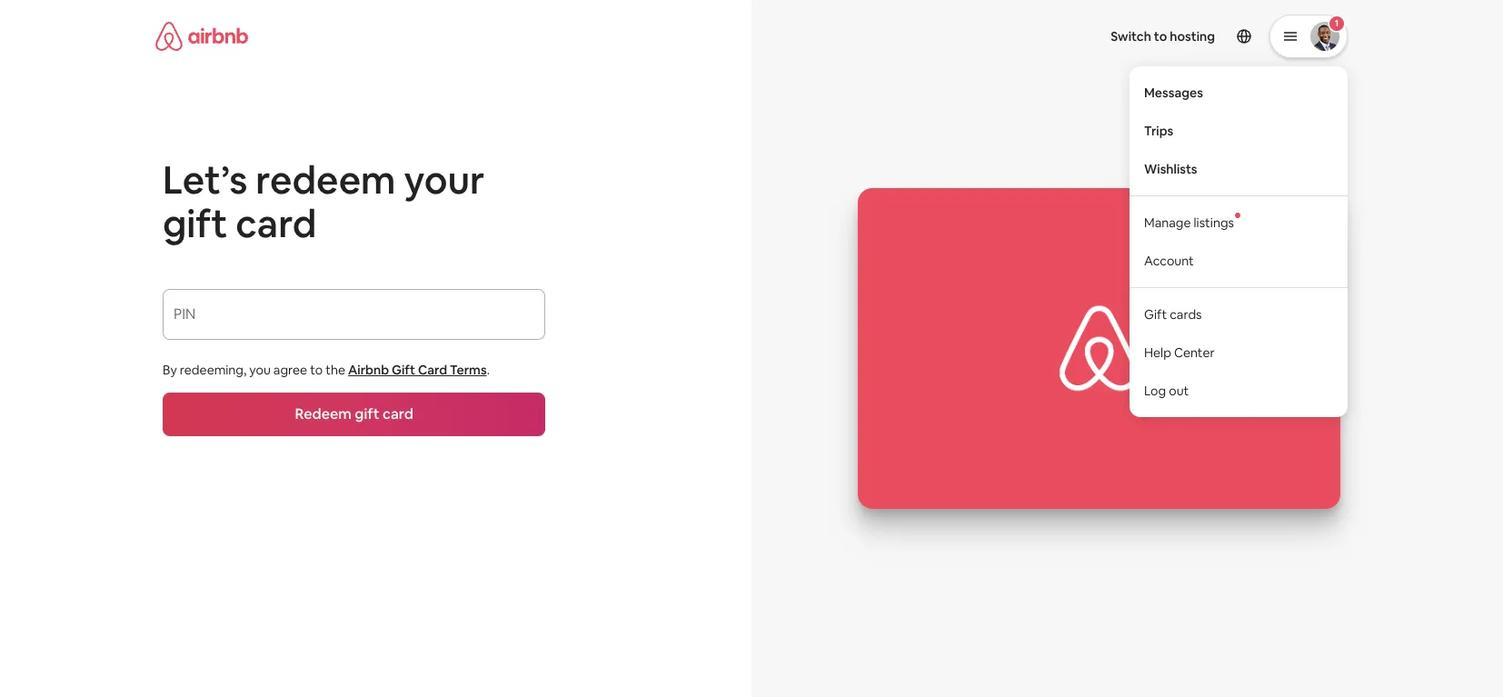 Task type: locate. For each thing, give the bounding box(es) containing it.
airbnb
[[348, 361, 389, 378]]

0 vertical spatial to
[[1154, 28, 1167, 45]]

None text field
[[174, 312, 535, 330]]

trips link
[[1130, 111, 1348, 150]]

terms
[[450, 361, 487, 378]]

manage listings link
[[1130, 203, 1348, 241]]

1 vertical spatial to
[[310, 361, 323, 378]]

gift inside the profile element
[[1144, 306, 1167, 322]]

wishlists link
[[1130, 150, 1348, 188]]

1 horizontal spatial gift
[[1144, 306, 1167, 322]]

redeeming,
[[180, 361, 247, 378]]

to left the the
[[310, 361, 323, 378]]

0 vertical spatial gift
[[1144, 306, 1167, 322]]

manage
[[1144, 214, 1191, 231]]

switch
[[1111, 28, 1152, 45]]

log
[[1144, 382, 1166, 399]]

gift left cards on the top right of page
[[1144, 306, 1167, 322]]

example gift card image
[[858, 188, 1341, 509], [858, 188, 1341, 509]]

out
[[1169, 382, 1189, 399]]

gift cards link
[[1130, 295, 1348, 333]]

let's redeem your gift card
[[163, 155, 485, 248]]

account
[[1144, 252, 1194, 269]]

gift cards
[[1144, 306, 1202, 322]]

0 horizontal spatial to
[[310, 361, 323, 378]]

to
[[1154, 28, 1167, 45], [310, 361, 323, 378]]

account link
[[1130, 241, 1348, 280]]

you
[[249, 361, 271, 378]]

to inside the profile element
[[1154, 28, 1167, 45]]

to right switch
[[1154, 28, 1167, 45]]

messages link
[[1130, 73, 1348, 111]]

1 horizontal spatial to
[[1154, 28, 1167, 45]]

has notifications image
[[1235, 212, 1241, 218]]

gift
[[1144, 306, 1167, 322], [392, 361, 415, 378]]

center
[[1174, 344, 1215, 361]]

gift left card
[[392, 361, 415, 378]]

agree
[[273, 361, 307, 378]]

.
[[487, 361, 490, 378]]

let's
[[163, 155, 248, 204]]

1 vertical spatial gift
[[392, 361, 415, 378]]

gift
[[163, 199, 228, 248]]



Task type: vqa. For each thing, say whether or not it's contained in the screenshot.
The-
no



Task type: describe. For each thing, give the bounding box(es) containing it.
switch to hosting
[[1111, 28, 1215, 45]]

help
[[1144, 344, 1172, 361]]

trips
[[1144, 122, 1174, 139]]

the
[[326, 361, 345, 378]]

redeem
[[256, 155, 396, 204]]

log out
[[1144, 382, 1189, 399]]

switch to hosting link
[[1100, 17, 1226, 55]]

help center link
[[1130, 333, 1348, 371]]

listings
[[1194, 214, 1234, 231]]

by redeeming, you agree to the airbnb gift card terms .
[[163, 361, 490, 378]]

card
[[236, 199, 317, 248]]

manage listings
[[1144, 214, 1234, 231]]

1 button
[[1270, 15, 1348, 58]]

your
[[404, 155, 485, 204]]

1
[[1335, 17, 1339, 29]]

card
[[418, 361, 447, 378]]

hosting
[[1170, 28, 1215, 45]]

profile element
[[774, 0, 1348, 417]]

wishlists
[[1144, 161, 1198, 177]]

0 horizontal spatial gift
[[392, 361, 415, 378]]

by
[[163, 361, 177, 378]]

help center
[[1144, 344, 1215, 361]]

cards
[[1170, 306, 1202, 322]]

log out button
[[1130, 371, 1348, 410]]

messages
[[1144, 84, 1203, 101]]

airbnb gift card terms link
[[348, 361, 487, 378]]



